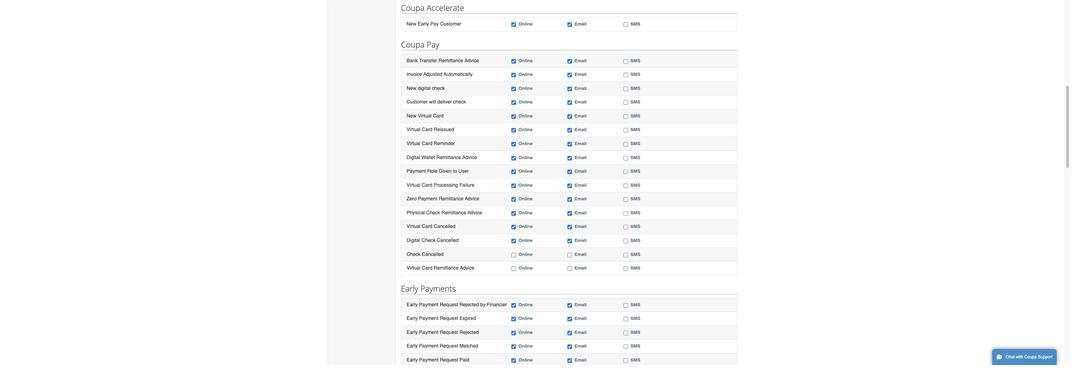 Task type: vqa. For each thing, say whether or not it's contained in the screenshot.
17th Email from the bottom
yes



Task type: describe. For each thing, give the bounding box(es) containing it.
email for virtual card processing failure
[[574, 183, 587, 188]]

reissued
[[434, 127, 454, 133]]

payments
[[420, 283, 456, 295]]

virtual for virtual card processing failure
[[407, 182, 420, 188]]

online for digital wallet remittance advice
[[518, 155, 533, 160]]

sms for bank transfer remittance advice
[[630, 58, 640, 63]]

sms for new digital check
[[630, 86, 640, 91]]

0 vertical spatial customer
[[440, 21, 461, 27]]

payment for early payment request paid
[[419, 358, 438, 363]]

online for physical check remittance advice
[[518, 211, 533, 216]]

remittance for transfer
[[438, 58, 463, 63]]

invoice adjusted automatically
[[407, 72, 473, 77]]

early payment request matched
[[407, 344, 478, 350]]

virtual up the virtual card reissued
[[418, 113, 432, 119]]

cancelled for virtual card cancelled
[[434, 224, 456, 230]]

remittance for check
[[441, 210, 466, 216]]

rejected for early payment request rejected by financier
[[459, 302, 479, 308]]

digital check cancelled
[[407, 238, 459, 244]]

payment for early payment request rejected by financier
[[419, 302, 438, 308]]

card for cancelled
[[422, 224, 432, 230]]

virtual for virtual card cancelled
[[407, 224, 420, 230]]

deliver
[[437, 99, 452, 105]]

paid
[[459, 358, 469, 363]]

card for remittance
[[422, 266, 432, 271]]

online for check cancelled
[[518, 252, 533, 257]]

early for early payment request matched
[[407, 344, 418, 350]]

email for check cancelled
[[574, 252, 587, 257]]

email for early payment request expired
[[574, 317, 587, 322]]

rejected for early payment request rejected
[[459, 330, 479, 336]]

given
[[439, 169, 452, 174]]

automatically
[[444, 72, 473, 77]]

check cancelled
[[407, 252, 444, 257]]

bank
[[407, 58, 418, 63]]

wallet
[[422, 155, 435, 160]]

email for invoice adjusted automatically
[[574, 72, 587, 77]]

with
[[1016, 355, 1023, 360]]

financier
[[487, 302, 507, 308]]

payment left role
[[407, 169, 426, 174]]

coupa accelerate
[[401, 2, 464, 13]]

zero
[[407, 196, 417, 202]]

remittance for card
[[434, 266, 459, 271]]

2 vertical spatial check
[[407, 252, 420, 257]]

online for digital check cancelled
[[518, 238, 533, 244]]

check for physical
[[426, 210, 440, 216]]

online for early payment request rejected by financier
[[518, 303, 533, 308]]

payment for early payment request expired
[[419, 316, 438, 322]]

virtual card reissued
[[407, 127, 454, 133]]

sms for digital check cancelled
[[630, 238, 640, 244]]

card for reissued
[[422, 127, 432, 133]]

sms for new early pay customer
[[630, 21, 640, 27]]

1 vertical spatial pay
[[427, 39, 439, 50]]

expired
[[459, 316, 476, 322]]

online for early payment request matched
[[518, 344, 533, 350]]

email for early payment request rejected
[[574, 330, 587, 336]]

request for early payment request matched
[[440, 344, 458, 350]]

email for early payment request matched
[[574, 344, 587, 350]]

online for virtual card processing failure
[[518, 183, 533, 188]]

role
[[427, 169, 437, 174]]

sms for virtual card reminder
[[630, 141, 640, 147]]

virtual card remittance advice
[[407, 266, 474, 271]]

sms for digital wallet remittance advice
[[630, 155, 640, 160]]

2 vertical spatial cancelled
[[422, 252, 444, 257]]

online for early payment request rejected
[[518, 330, 533, 336]]

sms for physical check remittance advice
[[630, 211, 640, 216]]

sms for payment role given to user
[[630, 169, 640, 174]]

digital wallet remittance advice
[[407, 155, 477, 160]]

accelerate
[[427, 2, 464, 13]]

card for processing
[[422, 182, 432, 188]]

advice for zero payment remittance advice
[[465, 196, 479, 202]]

new digital check
[[407, 85, 445, 91]]

coupa pay
[[401, 39, 439, 50]]

transfer
[[419, 58, 437, 63]]

online for early payment request paid
[[518, 358, 533, 363]]

email for virtual card reissued
[[574, 127, 587, 133]]

early payment request paid
[[407, 358, 469, 363]]

sms for early payment request rejected by financier
[[630, 303, 640, 308]]

sms for early payment request paid
[[630, 358, 640, 363]]

sms for check cancelled
[[630, 252, 640, 257]]

sms for virtual card cancelled
[[630, 224, 640, 230]]

to
[[453, 169, 457, 174]]

online for early payment request expired
[[518, 317, 533, 322]]

sms for virtual card processing failure
[[630, 183, 640, 188]]

sms for virtual card remittance advice
[[630, 266, 640, 271]]

card down customer will deliver check
[[433, 113, 444, 119]]

online for virtual card reminder
[[518, 141, 533, 147]]

email for early payment request rejected by financier
[[574, 303, 587, 308]]

failure
[[459, 182, 474, 188]]

1 vertical spatial check
[[453, 99, 466, 105]]

request for early payment request paid
[[440, 358, 458, 363]]

virtual card reminder
[[407, 141, 455, 147]]

early down 'coupa accelerate'
[[418, 21, 429, 27]]

online for zero payment remittance advice
[[518, 197, 533, 202]]

check for digital
[[422, 238, 435, 244]]

processing
[[434, 182, 458, 188]]

email for physical check remittance advice
[[574, 211, 587, 216]]

remittance for wallet
[[436, 155, 461, 160]]



Task type: locate. For each thing, give the bounding box(es) containing it.
1 vertical spatial coupa
[[401, 39, 425, 50]]

3 request from the top
[[440, 330, 458, 336]]

email for zero payment remittance advice
[[574, 197, 587, 202]]

support
[[1038, 355, 1053, 360]]

payment down early payment request matched
[[419, 358, 438, 363]]

11 email from the top
[[574, 183, 587, 188]]

card down role
[[422, 182, 432, 188]]

payment for zero payment remittance advice
[[418, 196, 437, 202]]

16 online from the top
[[518, 252, 533, 257]]

4 request from the top
[[440, 344, 458, 350]]

payment up early payment request rejected
[[419, 316, 438, 322]]

18 online from the top
[[518, 303, 533, 308]]

online for bank transfer remittance advice
[[518, 58, 533, 63]]

payment for early payment request matched
[[419, 344, 438, 350]]

early up early payment request rejected
[[407, 316, 418, 322]]

new left the digital
[[407, 85, 416, 91]]

virtual card processing failure
[[407, 182, 474, 188]]

virtual down physical
[[407, 224, 420, 230]]

2 digital from the top
[[407, 238, 420, 244]]

8 sms from the top
[[630, 141, 640, 147]]

request for early payment request expired
[[440, 316, 458, 322]]

request up early payment request matched
[[440, 330, 458, 336]]

email for new digital check
[[574, 86, 587, 91]]

1 vertical spatial cancelled
[[437, 238, 459, 244]]

digital
[[407, 155, 420, 160], [407, 238, 420, 244]]

payment for early payment request rejected
[[419, 330, 438, 336]]

2 request from the top
[[440, 316, 458, 322]]

5 online from the top
[[518, 100, 533, 105]]

request for early payment request rejected by financier
[[440, 302, 458, 308]]

digital
[[418, 85, 431, 91]]

cancelled
[[434, 224, 456, 230], [437, 238, 459, 244], [422, 252, 444, 257]]

16 sms from the top
[[630, 252, 640, 257]]

cancelled for digital check cancelled
[[437, 238, 459, 244]]

email for digital check cancelled
[[574, 238, 587, 244]]

2 email from the top
[[574, 58, 587, 63]]

0 vertical spatial digital
[[407, 155, 420, 160]]

request down early payment request rejected
[[440, 344, 458, 350]]

1 email from the top
[[574, 21, 587, 27]]

None checkbox
[[623, 22, 628, 27], [567, 59, 572, 64], [623, 59, 628, 64], [511, 73, 516, 78], [567, 87, 572, 91], [511, 115, 516, 119], [567, 128, 572, 133], [623, 128, 628, 133], [511, 142, 516, 147], [567, 142, 572, 147], [623, 142, 628, 147], [623, 156, 628, 161], [511, 170, 516, 175], [511, 184, 516, 188], [567, 184, 572, 188], [623, 184, 628, 188], [511, 198, 516, 202], [567, 198, 572, 202], [567, 212, 572, 216], [511, 225, 516, 230], [511, 239, 516, 244], [567, 239, 572, 244], [567, 253, 572, 258], [511, 304, 516, 308], [567, 304, 572, 308], [623, 304, 628, 308], [511, 318, 516, 322], [623, 318, 628, 322], [511, 331, 516, 336], [567, 331, 572, 336], [623, 331, 628, 336], [567, 345, 572, 350], [623, 345, 628, 350], [567, 359, 572, 364], [623, 359, 628, 364], [623, 22, 628, 27], [567, 59, 572, 64], [623, 59, 628, 64], [511, 73, 516, 78], [567, 87, 572, 91], [511, 115, 516, 119], [567, 128, 572, 133], [623, 128, 628, 133], [511, 142, 516, 147], [567, 142, 572, 147], [623, 142, 628, 147], [623, 156, 628, 161], [511, 170, 516, 175], [511, 184, 516, 188], [567, 184, 572, 188], [623, 184, 628, 188], [511, 198, 516, 202], [567, 198, 572, 202], [567, 212, 572, 216], [511, 225, 516, 230], [511, 239, 516, 244], [567, 239, 572, 244], [567, 253, 572, 258], [511, 304, 516, 308], [567, 304, 572, 308], [623, 304, 628, 308], [511, 318, 516, 322], [623, 318, 628, 322], [511, 331, 516, 336], [567, 331, 572, 336], [623, 331, 628, 336], [567, 345, 572, 350], [623, 345, 628, 350], [567, 359, 572, 364], [623, 359, 628, 364]]

0 vertical spatial new
[[407, 21, 416, 27]]

coupa for coupa accelerate
[[401, 2, 425, 13]]

3 email from the top
[[574, 72, 587, 77]]

matched
[[459, 344, 478, 350]]

17 online from the top
[[518, 266, 533, 271]]

coupa up bank
[[401, 39, 425, 50]]

sms for zero payment remittance advice
[[630, 197, 640, 202]]

0 vertical spatial check
[[426, 210, 440, 216]]

virtual down new virtual card
[[407, 127, 420, 133]]

check down the invoice adjusted automatically
[[432, 85, 445, 91]]

22 online from the top
[[518, 358, 533, 363]]

0 vertical spatial rejected
[[459, 302, 479, 308]]

sms for invoice adjusted automatically
[[630, 72, 640, 77]]

early for early payment request expired
[[407, 316, 418, 322]]

21 email from the top
[[574, 344, 587, 350]]

15 sms from the top
[[630, 238, 640, 244]]

19 online from the top
[[518, 317, 533, 322]]

early left "payments" on the bottom of the page
[[401, 283, 418, 295]]

1 vertical spatial check
[[422, 238, 435, 244]]

payment right zero
[[418, 196, 437, 202]]

email for new virtual card
[[574, 114, 587, 119]]

2 vertical spatial new
[[407, 113, 416, 119]]

new for new early pay customer
[[407, 21, 416, 27]]

4 online from the top
[[518, 86, 533, 91]]

cancelled down physical check remittance advice
[[434, 224, 456, 230]]

customer left will
[[407, 99, 428, 105]]

0 vertical spatial cancelled
[[434, 224, 456, 230]]

advice for physical check remittance advice
[[468, 210, 482, 216]]

new for new virtual card
[[407, 113, 416, 119]]

15 email from the top
[[574, 238, 587, 244]]

coupa for coupa pay
[[401, 39, 425, 50]]

5 email from the top
[[574, 100, 587, 105]]

cancelled down virtual card cancelled
[[437, 238, 459, 244]]

new up the virtual card reissued
[[407, 113, 416, 119]]

early down early payment request matched
[[407, 358, 418, 363]]

15 online from the top
[[518, 238, 533, 244]]

1 digital from the top
[[407, 155, 420, 160]]

new early pay customer
[[407, 21, 461, 27]]

email for virtual card reminder
[[574, 141, 587, 147]]

sms
[[630, 21, 640, 27], [630, 58, 640, 63], [630, 72, 640, 77], [630, 86, 640, 91], [630, 100, 640, 105], [630, 114, 640, 119], [630, 127, 640, 133], [630, 141, 640, 147], [630, 155, 640, 160], [630, 169, 640, 174], [630, 183, 640, 188], [630, 197, 640, 202], [630, 211, 640, 216], [630, 224, 640, 230], [630, 238, 640, 244], [630, 252, 640, 257], [630, 266, 640, 271], [630, 303, 640, 308], [630, 317, 640, 322], [630, 330, 640, 336], [630, 344, 640, 350], [630, 358, 640, 363]]

advice for bank transfer remittance advice
[[465, 58, 479, 63]]

online for new virtual card
[[518, 114, 533, 119]]

new
[[407, 21, 416, 27], [407, 85, 416, 91], [407, 113, 416, 119]]

email for virtual card cancelled
[[574, 224, 587, 230]]

remittance down zero payment remittance advice
[[441, 210, 466, 216]]

0 vertical spatial check
[[432, 85, 445, 91]]

0 vertical spatial pay
[[430, 21, 439, 27]]

22 sms from the top
[[630, 358, 640, 363]]

digital up check cancelled
[[407, 238, 420, 244]]

email for customer will deliver check
[[574, 100, 587, 105]]

11 online from the top
[[518, 183, 533, 188]]

pay
[[430, 21, 439, 27], [427, 39, 439, 50]]

will
[[429, 99, 436, 105]]

9 email from the top
[[574, 155, 587, 160]]

5 sms from the top
[[630, 100, 640, 105]]

invoice
[[407, 72, 422, 77]]

zero payment remittance advice
[[407, 196, 479, 202]]

online for new digital check
[[518, 86, 533, 91]]

None checkbox
[[511, 22, 516, 27], [567, 22, 572, 27], [511, 59, 516, 64], [567, 73, 572, 78], [623, 73, 628, 78], [511, 87, 516, 91], [623, 87, 628, 91], [511, 101, 516, 105], [567, 101, 572, 105], [623, 101, 628, 105], [567, 115, 572, 119], [623, 115, 628, 119], [511, 128, 516, 133], [511, 156, 516, 161], [567, 156, 572, 161], [567, 170, 572, 175], [623, 170, 628, 175], [623, 198, 628, 202], [511, 212, 516, 216], [623, 212, 628, 216], [567, 225, 572, 230], [623, 225, 628, 230], [623, 239, 628, 244], [511, 253, 516, 258], [623, 253, 628, 258], [511, 267, 516, 272], [567, 267, 572, 272], [623, 267, 628, 272], [567, 318, 572, 322], [511, 345, 516, 350], [511, 359, 516, 364], [511, 22, 516, 27], [567, 22, 572, 27], [511, 59, 516, 64], [567, 73, 572, 78], [623, 73, 628, 78], [511, 87, 516, 91], [623, 87, 628, 91], [511, 101, 516, 105], [567, 101, 572, 105], [623, 101, 628, 105], [567, 115, 572, 119], [623, 115, 628, 119], [511, 128, 516, 133], [511, 156, 516, 161], [567, 156, 572, 161], [567, 170, 572, 175], [623, 170, 628, 175], [623, 198, 628, 202], [511, 212, 516, 216], [623, 212, 628, 216], [567, 225, 572, 230], [623, 225, 628, 230], [623, 239, 628, 244], [511, 253, 516, 258], [623, 253, 628, 258], [511, 267, 516, 272], [567, 267, 572, 272], [623, 267, 628, 272], [567, 318, 572, 322], [511, 345, 516, 350], [511, 359, 516, 364]]

email for new early pay customer
[[574, 21, 587, 27]]

check right "deliver"
[[453, 99, 466, 105]]

18 email from the top
[[574, 303, 587, 308]]

virtual
[[418, 113, 432, 119], [407, 127, 420, 133], [407, 141, 420, 147], [407, 182, 420, 188], [407, 224, 420, 230], [407, 266, 420, 271]]

online
[[518, 21, 533, 27], [518, 58, 533, 63], [518, 72, 533, 77], [518, 86, 533, 91], [518, 100, 533, 105], [518, 114, 533, 119], [518, 127, 533, 133], [518, 141, 533, 147], [518, 155, 533, 160], [518, 169, 533, 174], [518, 183, 533, 188], [518, 197, 533, 202], [518, 211, 533, 216], [518, 224, 533, 230], [518, 238, 533, 244], [518, 252, 533, 257], [518, 266, 533, 271], [518, 303, 533, 308], [518, 317, 533, 322], [518, 330, 533, 336], [518, 344, 533, 350], [518, 358, 533, 363]]

card down new virtual card
[[422, 127, 432, 133]]

1 horizontal spatial check
[[453, 99, 466, 105]]

3 new from the top
[[407, 113, 416, 119]]

sms for early payment request expired
[[630, 317, 640, 322]]

pay down 'coupa accelerate'
[[430, 21, 439, 27]]

early for early payment request rejected
[[407, 330, 418, 336]]

customer down accelerate
[[440, 21, 461, 27]]

1 request from the top
[[440, 302, 458, 308]]

early for early payment request paid
[[407, 358, 418, 363]]

online for virtual card remittance advice
[[518, 266, 533, 271]]

coupa up new early pay customer
[[401, 2, 425, 13]]

advice for virtual card remittance advice
[[460, 266, 474, 271]]

virtual up zero
[[407, 182, 420, 188]]

1 sms from the top
[[630, 21, 640, 27]]

0 horizontal spatial customer
[[407, 99, 428, 105]]

7 email from the top
[[574, 127, 587, 133]]

check
[[426, 210, 440, 216], [422, 238, 435, 244], [407, 252, 420, 257]]

new for new digital check
[[407, 85, 416, 91]]

online for new early pay customer
[[518, 21, 533, 27]]

payment role given to user
[[407, 169, 469, 174]]

3 online from the top
[[518, 72, 533, 77]]

digital for digital check cancelled
[[407, 238, 420, 244]]

1 vertical spatial digital
[[407, 238, 420, 244]]

email for early payment request paid
[[574, 358, 587, 363]]

sms for early payment request rejected
[[630, 330, 640, 336]]

10 sms from the top
[[630, 169, 640, 174]]

13 online from the top
[[518, 211, 533, 216]]

card up digital check cancelled
[[422, 224, 432, 230]]

request
[[440, 302, 458, 308], [440, 316, 458, 322], [440, 330, 458, 336], [440, 344, 458, 350], [440, 358, 458, 363]]

payment down early payment request expired
[[419, 330, 438, 336]]

request for early payment request rejected
[[440, 330, 458, 336]]

email for digital wallet remittance advice
[[574, 155, 587, 160]]

14 sms from the top
[[630, 224, 640, 230]]

0 horizontal spatial check
[[432, 85, 445, 91]]

early payment request expired
[[407, 316, 476, 322]]

sms for early payment request matched
[[630, 344, 640, 350]]

early
[[418, 21, 429, 27], [401, 283, 418, 295], [407, 302, 418, 308], [407, 316, 418, 322], [407, 330, 418, 336], [407, 344, 418, 350], [407, 358, 418, 363]]

2 vertical spatial coupa
[[1024, 355, 1037, 360]]

remittance up 'automatically'
[[438, 58, 463, 63]]

new virtual card
[[407, 113, 444, 119]]

20 sms from the top
[[630, 330, 640, 336]]

14 online from the top
[[518, 224, 533, 230]]

4 email from the top
[[574, 86, 587, 91]]

22 email from the top
[[574, 358, 587, 363]]

reminder
[[434, 141, 455, 147]]

10 online from the top
[[518, 169, 533, 174]]

digital left "wallet" on the top left
[[407, 155, 420, 160]]

coupa
[[401, 2, 425, 13], [401, 39, 425, 50], [1024, 355, 1037, 360]]

1 rejected from the top
[[459, 302, 479, 308]]

email for bank transfer remittance advice
[[574, 58, 587, 63]]

10 email from the top
[[574, 169, 587, 174]]

email
[[574, 21, 587, 27], [574, 58, 587, 63], [574, 72, 587, 77], [574, 86, 587, 91], [574, 100, 587, 105], [574, 114, 587, 119], [574, 127, 587, 133], [574, 141, 587, 147], [574, 155, 587, 160], [574, 169, 587, 174], [574, 183, 587, 188], [574, 197, 587, 202], [574, 211, 587, 216], [574, 224, 587, 230], [574, 238, 587, 244], [574, 252, 587, 257], [574, 266, 587, 271], [574, 303, 587, 308], [574, 317, 587, 322], [574, 330, 587, 336], [574, 344, 587, 350], [574, 358, 587, 363]]

16 email from the top
[[574, 252, 587, 257]]

20 email from the top
[[574, 330, 587, 336]]

12 sms from the top
[[630, 197, 640, 202]]

1 online from the top
[[518, 21, 533, 27]]

7 sms from the top
[[630, 127, 640, 133]]

customer will deliver check
[[407, 99, 466, 105]]

11 sms from the top
[[630, 183, 640, 188]]

9 online from the top
[[518, 155, 533, 160]]

remittance for payment
[[439, 196, 464, 202]]

21 sms from the top
[[630, 344, 640, 350]]

request down early payment request matched
[[440, 358, 458, 363]]

1 vertical spatial rejected
[[459, 330, 479, 336]]

6 email from the top
[[574, 114, 587, 119]]

8 email from the top
[[574, 141, 587, 147]]

card for reminder
[[422, 141, 432, 147]]

email for virtual card remittance advice
[[574, 266, 587, 271]]

online for invoice adjusted automatically
[[518, 72, 533, 77]]

by
[[480, 302, 485, 308]]

6 sms from the top
[[630, 114, 640, 119]]

physical
[[407, 210, 425, 216]]

0 vertical spatial coupa
[[401, 2, 425, 13]]

pay up transfer
[[427, 39, 439, 50]]

20 online from the top
[[518, 330, 533, 336]]

rejected
[[459, 302, 479, 308], [459, 330, 479, 336]]

8 online from the top
[[518, 141, 533, 147]]

remittance down processing
[[439, 196, 464, 202]]

17 sms from the top
[[630, 266, 640, 271]]

19 sms from the top
[[630, 317, 640, 322]]

remittance
[[438, 58, 463, 63], [436, 155, 461, 160], [439, 196, 464, 202], [441, 210, 466, 216], [434, 266, 459, 271]]

virtual down check cancelled
[[407, 266, 420, 271]]

card up "wallet" on the top left
[[422, 141, 432, 147]]

early down early payment request expired
[[407, 330, 418, 336]]

physical check remittance advice
[[407, 210, 482, 216]]

bank transfer remittance advice
[[407, 58, 479, 63]]

digital for digital wallet remittance advice
[[407, 155, 420, 160]]

early payments
[[401, 283, 456, 295]]

2 rejected from the top
[[459, 330, 479, 336]]

card
[[433, 113, 444, 119], [422, 127, 432, 133], [422, 141, 432, 147], [422, 182, 432, 188], [422, 224, 432, 230], [422, 266, 432, 271]]

rejected up the "matched"
[[459, 330, 479, 336]]

12 online from the top
[[518, 197, 533, 202]]

check
[[432, 85, 445, 91], [453, 99, 466, 105]]

virtual for virtual card reissued
[[407, 127, 420, 133]]

sms for customer will deliver check
[[630, 100, 640, 105]]

check down digital check cancelled
[[407, 252, 420, 257]]

17 email from the top
[[574, 266, 587, 271]]

early down early payments
[[407, 302, 418, 308]]

customer
[[440, 21, 461, 27], [407, 99, 428, 105]]

1 new from the top
[[407, 21, 416, 27]]

payment
[[407, 169, 426, 174], [418, 196, 437, 202], [419, 302, 438, 308], [419, 316, 438, 322], [419, 330, 438, 336], [419, 344, 438, 350], [419, 358, 438, 363]]

1 vertical spatial new
[[407, 85, 416, 91]]

2 new from the top
[[407, 85, 416, 91]]

13 sms from the top
[[630, 211, 640, 216]]

19 email from the top
[[574, 317, 587, 322]]

payment down early payments
[[419, 302, 438, 308]]

check down virtual card cancelled
[[422, 238, 435, 244]]

payment up early payment request paid
[[419, 344, 438, 350]]

7 online from the top
[[518, 127, 533, 133]]

user
[[458, 169, 469, 174]]

virtual down the virtual card reissued
[[407, 141, 420, 147]]

cancelled down digital check cancelled
[[422, 252, 444, 257]]

coupa inside chat with coupa support button
[[1024, 355, 1037, 360]]

14 email from the top
[[574, 224, 587, 230]]

email for payment role given to user
[[574, 169, 587, 174]]

4 sms from the top
[[630, 86, 640, 91]]

early up early payment request paid
[[407, 344, 418, 350]]

request up early payment request rejected
[[440, 316, 458, 322]]

1 horizontal spatial customer
[[440, 21, 461, 27]]

virtual for virtual card reminder
[[407, 141, 420, 147]]

chat with coupa support
[[1006, 355, 1053, 360]]

2 sms from the top
[[630, 58, 640, 63]]

early payment request rejected by financier
[[407, 302, 507, 308]]

coupa right with
[[1024, 355, 1037, 360]]

new up coupa pay
[[407, 21, 416, 27]]

card down check cancelled
[[422, 266, 432, 271]]

remittance up "payments" on the bottom of the page
[[434, 266, 459, 271]]

12 email from the top
[[574, 197, 587, 202]]

online for payment role given to user
[[518, 169, 533, 174]]

sms for virtual card reissued
[[630, 127, 640, 133]]

early for early payments
[[401, 283, 418, 295]]

advice for digital wallet remittance advice
[[462, 155, 477, 160]]

6 online from the top
[[518, 114, 533, 119]]

2 online from the top
[[518, 58, 533, 63]]

advice
[[465, 58, 479, 63], [462, 155, 477, 160], [465, 196, 479, 202], [468, 210, 482, 216], [460, 266, 474, 271]]

adjusted
[[423, 72, 442, 77]]

21 online from the top
[[518, 344, 533, 350]]

online for virtual card reissued
[[518, 127, 533, 133]]

early payment request rejected
[[407, 330, 479, 336]]

virtual for virtual card remittance advice
[[407, 266, 420, 271]]

9 sms from the top
[[630, 155, 640, 160]]

18 sms from the top
[[630, 303, 640, 308]]

online for virtual card cancelled
[[518, 224, 533, 230]]

1 vertical spatial customer
[[407, 99, 428, 105]]

remittance up given
[[436, 155, 461, 160]]

chat
[[1006, 355, 1015, 360]]

rejected left by
[[459, 302, 479, 308]]

virtual card cancelled
[[407, 224, 456, 230]]

check up virtual card cancelled
[[426, 210, 440, 216]]

online for customer will deliver check
[[518, 100, 533, 105]]

chat with coupa support button
[[992, 350, 1057, 366]]

5 request from the top
[[440, 358, 458, 363]]

13 email from the top
[[574, 211, 587, 216]]

request up early payment request expired
[[440, 302, 458, 308]]

3 sms from the top
[[630, 72, 640, 77]]



